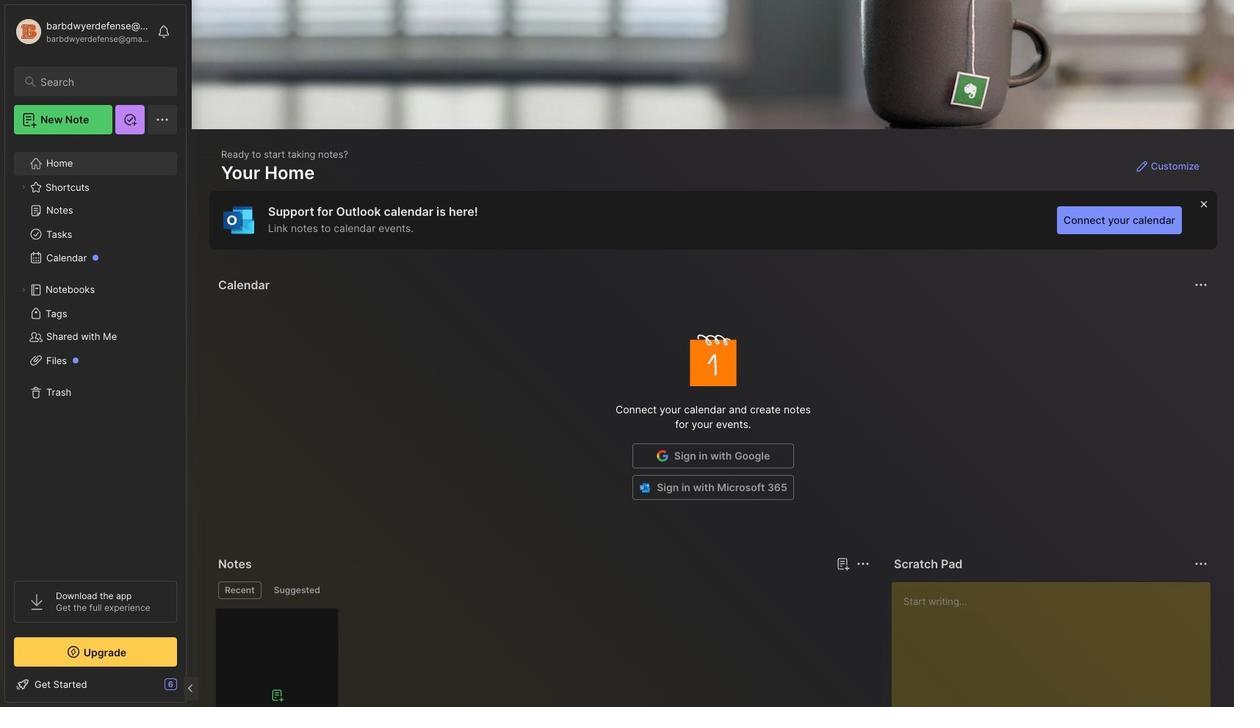 Task type: vqa. For each thing, say whether or not it's contained in the screenshot.
to within Icon On A Note, Notebook, Stack Or Tag To Add It Here.
no



Task type: describe. For each thing, give the bounding box(es) containing it.
none search field inside main element
[[40, 73, 164, 90]]

expand notebooks image
[[19, 286, 28, 295]]

0 horizontal spatial more actions image
[[855, 556, 872, 573]]

tree inside main element
[[5, 143, 186, 568]]

Search text field
[[40, 75, 164, 89]]

main element
[[0, 0, 191, 708]]

2 tab from the left
[[267, 582, 327, 600]]

Help and Learning task checklist field
[[5, 673, 186, 697]]



Task type: locate. For each thing, give the bounding box(es) containing it.
Account field
[[14, 17, 150, 46]]

click to collapse image
[[186, 681, 197, 698]]

more actions image
[[1193, 276, 1210, 294], [855, 556, 872, 573]]

tree
[[5, 143, 186, 568]]

1 tab from the left
[[218, 582, 261, 600]]

tab list
[[218, 582, 868, 600]]

1 horizontal spatial more actions image
[[1193, 276, 1210, 294]]

None search field
[[40, 73, 164, 90]]

0 horizontal spatial tab
[[218, 582, 261, 600]]

More actions field
[[1191, 275, 1212, 295], [853, 554, 874, 575]]

0 vertical spatial more actions field
[[1191, 275, 1212, 295]]

0 vertical spatial more actions image
[[1193, 276, 1210, 294]]

1 vertical spatial more actions field
[[853, 554, 874, 575]]

1 horizontal spatial tab
[[267, 582, 327, 600]]

Start writing… text field
[[904, 583, 1210, 708]]

0 horizontal spatial more actions field
[[853, 554, 874, 575]]

1 vertical spatial more actions image
[[855, 556, 872, 573]]

tab
[[218, 582, 261, 600], [267, 582, 327, 600]]

1 horizontal spatial more actions field
[[1191, 275, 1212, 295]]



